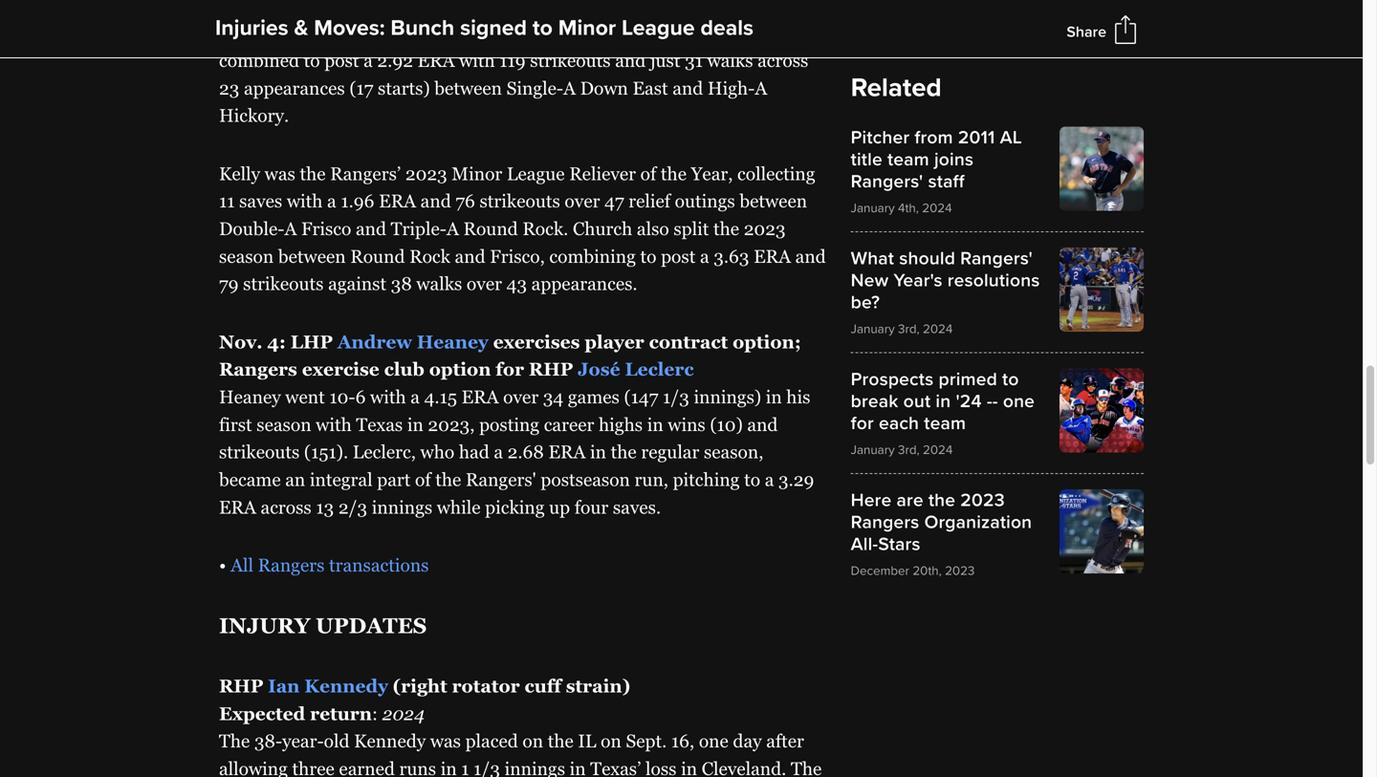 Task type: vqa. For each thing, say whether or not it's contained in the screenshot.
Major League Baseball image
no



Task type: locate. For each thing, give the bounding box(es) containing it.
between inside corniell was the rangers' 2023 minor league pitcher of the year. he combined to post a 2.92 era with 119 strikeouts and just 31 walks across 23 appearances (17 starts) between single-a down east and high-a hickory.
[[435, 78, 502, 98]]

split
[[674, 219, 709, 239]]

pitcher inside corniell was the rangers' 2023 minor league pitcher of the year. he combined to post a 2.92 era with 119 strikeouts and just 31 walks across 23 appearances (17 starts) between single-a down east and high-a hickory.
[[593, 23, 652, 43]]

with up (151).
[[316, 415, 352, 435]]

1 vertical spatial rangers'
[[330, 164, 401, 184]]

2 horizontal spatial over
[[565, 191, 600, 212]]

a left frisco
[[285, 219, 297, 239]]

with up frisco
[[287, 191, 323, 212]]

1 horizontal spatial on
[[601, 732, 622, 752]]

league for reliever
[[507, 164, 565, 184]]

1 vertical spatial rangers
[[851, 512, 920, 534]]

1 vertical spatial between
[[740, 191, 808, 212]]

2 vertical spatial rangers'
[[466, 470, 537, 490]]

was inside kelly was the rangers' 2023 minor league reliever of the year, collecting 11 saves with a 1.96 era and 76 strikeouts over 47 relief outings between double-a frisco and triple-a round rock. church also split the 2023 season between round rock and frisco, combining to post a 3.63 era and 79 strikeouts against 38 walks over 43 appearances.
[[265, 164, 295, 184]]

1 3rd, from the top
[[898, 321, 920, 337]]

three
[[292, 759, 335, 778]]

1/3 up the wins
[[663, 387, 690, 408]]

of
[[656, 23, 672, 43], [641, 164, 657, 184], [415, 470, 431, 490]]

title
[[851, 149, 883, 171]]

2/3
[[339, 497, 368, 518]]

innings down part
[[372, 497, 433, 518]]

11
[[219, 191, 235, 212]]

combined
[[219, 50, 299, 71]]

leclerc
[[625, 360, 694, 380]]

2 horizontal spatial between
[[740, 191, 808, 212]]

season down double-
[[219, 246, 274, 267]]

3rd, inside what should rangers' new year's resolutions be? january 3rd, 2024
[[898, 321, 920, 337]]

2024 right :
[[382, 704, 425, 725]]

minor inside kelly was the rangers' 2023 minor league reliever of the year, collecting 11 saves with a 1.96 era and 76 strikeouts over 47 relief outings between double-a frisco and triple-a round rock. church also split the 2023 season between round rock and frisco, combining to post a 3.63 era and 79 strikeouts against 38 walks over 43 appearances.
[[452, 164, 503, 184]]

1 horizontal spatial between
[[435, 78, 502, 98]]

season inside kelly was the rangers' 2023 minor league reliever of the year, collecting 11 saves with a 1.96 era and 76 strikeouts over 47 relief outings between double-a frisco and triple-a round rock. church also split the 2023 season between round rock and frisco, combining to post a 3.63 era and 79 strikeouts against 38 walks over 43 appearances.
[[219, 246, 274, 267]]

rangers inside here are the 2023 rangers organization all-stars december 20th, 2023
[[851, 512, 920, 534]]

0 vertical spatial rangers
[[219, 360, 297, 380]]

january down be?
[[851, 321, 895, 337]]

rangers up december
[[851, 512, 920, 534]]

year's
[[894, 270, 943, 292]]

1/3 inside rhp ian kennedy (right rotator cuff strain) expected return : 2024 the 38-year-old kennedy was placed on the il on sept. 16, one day after allowing three earned runs in 1 1/3 innings in texas' loss in cleveland. th
[[474, 759, 500, 778]]

minor up down
[[559, 15, 616, 42]]

0 horizontal spatial post
[[325, 50, 359, 71]]

what
[[851, 248, 895, 270]]

league up rock.
[[507, 164, 565, 184]]

team inside pitcher from 2011 al title team joins rangers' staff january 4th, 2024
[[888, 149, 930, 171]]

1 horizontal spatial walks
[[708, 50, 753, 71]]

the left il
[[548, 732, 574, 752]]

walks down rock
[[417, 274, 462, 294]]

picking
[[485, 497, 545, 518]]

rangers' up picking
[[466, 470, 537, 490]]

a left 1.96 on the left top of the page
[[327, 191, 337, 212]]

kennedy up return
[[305, 677, 388, 697]]

josé leclerc
[[578, 360, 694, 380]]

rangers' for 2.92
[[354, 23, 425, 43]]

minor up 119
[[476, 23, 526, 43]]

to up appearances
[[304, 50, 320, 71]]

'24
[[956, 391, 982, 413]]

on
[[523, 732, 544, 752], [601, 732, 622, 752]]

0 vertical spatial innings
[[372, 497, 433, 518]]

rock.
[[523, 219, 569, 239]]

what should rangers' new year's resolutions be? element
[[851, 248, 1144, 337]]

rhp
[[529, 360, 573, 380], [219, 677, 263, 697]]

and right (10)
[[748, 415, 778, 435]]

post down split
[[661, 246, 696, 267]]

0 horizontal spatial over
[[467, 274, 502, 294]]

2.68
[[508, 442, 544, 463]]

also
[[637, 219, 669, 239]]

0 vertical spatial january
[[851, 200, 895, 216]]

2024 inside what should rangers' new year's resolutions be? january 3rd, 2024
[[923, 321, 953, 337]]

2 vertical spatial between
[[278, 246, 346, 267]]

0 vertical spatial one
[[1004, 391, 1035, 413]]

from
[[915, 127, 954, 149]]

1 horizontal spatial for
[[851, 413, 874, 435]]

for inside exercises player contract option; rangers exercise club option for rhp
[[496, 360, 524, 380]]

1 january from the top
[[851, 200, 895, 216]]

in down (147 at the left of the page
[[647, 415, 664, 435]]

minor up 76
[[452, 164, 503, 184]]

0 vertical spatial post
[[325, 50, 359, 71]]

1 vertical spatial season
[[257, 415, 311, 435]]

injuries & moves: bunch signed to minor league deals
[[215, 15, 754, 42]]

in down il
[[570, 759, 586, 778]]

1 horizontal spatial across
[[758, 50, 809, 71]]

and
[[615, 50, 646, 71], [673, 78, 704, 98], [421, 191, 451, 212], [356, 219, 387, 239], [455, 246, 486, 267], [796, 246, 826, 267], [748, 415, 778, 435]]

cleveland.
[[702, 759, 787, 778]]

1 vertical spatial walks
[[417, 274, 462, 294]]

1 vertical spatial across
[[261, 497, 312, 518]]

rangers' up 4th,
[[851, 171, 924, 193]]

2024 inside rhp ian kennedy (right rotator cuff strain) expected return : 2024 the 38-year-old kennedy was placed on the il on sept. 16, one day after allowing three earned runs in 1 1/3 innings in texas' loss in cleveland. th
[[382, 704, 425, 725]]

rhp up 34 on the left
[[529, 360, 573, 380]]

rangers' right should
[[961, 248, 1033, 270]]

january down each on the right bottom of page
[[851, 443, 895, 458]]

after
[[767, 732, 805, 752]]

3rd, down year's
[[898, 321, 920, 337]]

post
[[325, 50, 359, 71], [661, 246, 696, 267]]

rangers' inside pitcher from 2011 al title team joins rangers' staff january 4th, 2024
[[851, 171, 924, 193]]

2 vertical spatial of
[[415, 470, 431, 490]]

0 vertical spatial round
[[464, 219, 518, 239]]

1 vertical spatial pitcher
[[851, 127, 910, 149]]

era inside corniell was the rangers' 2023 minor league pitcher of the year. he combined to post a 2.92 era with 119 strikeouts and just 31 walks across 23 appearances (17 starts) between single-a down east and high-a hickory.
[[418, 50, 455, 71]]

0 vertical spatial season
[[219, 246, 274, 267]]

across down an
[[261, 497, 312, 518]]

1 vertical spatial rhp
[[219, 677, 263, 697]]

the down highs
[[611, 442, 637, 463]]

year-
[[282, 732, 324, 752]]

a
[[564, 78, 576, 98], [755, 78, 768, 98], [285, 219, 297, 239], [447, 219, 459, 239]]

post down the moves:
[[325, 50, 359, 71]]

(10)
[[710, 415, 743, 435]]

0 vertical spatial 1/3
[[663, 387, 690, 408]]

of for pitcher
[[656, 23, 672, 43]]

0 horizontal spatial on
[[523, 732, 544, 752]]

3.63
[[714, 246, 750, 267]]

2024 down out
[[923, 443, 953, 458]]

1 vertical spatial 1/3
[[474, 759, 500, 778]]

rhp ian kennedy (right rotator cuff strain) expected return : 2024 the 38-year-old kennedy was placed on the il on sept. 16, one day after allowing three earned runs in 1 1/3 innings in texas' loss in cleveland. th
[[219, 677, 822, 778]]

highs
[[599, 415, 643, 435]]

of up relief on the top
[[641, 164, 657, 184]]

2 3rd, from the top
[[898, 443, 920, 458]]

a
[[364, 50, 373, 71], [327, 191, 337, 212], [700, 246, 710, 267], [411, 387, 420, 408], [494, 442, 503, 463], [765, 470, 774, 490]]

2024 down year's
[[923, 321, 953, 337]]

post inside corniell was the rangers' 2023 minor league pitcher of the year. he combined to post a 2.92 era with 119 strikeouts and just 31 walks across 23 appearances (17 starts) between single-a down east and high-a hickory.
[[325, 50, 359, 71]]

one inside rhp ian kennedy (right rotator cuff strain) expected return : 2024 the 38-year-old kennedy was placed on the il on sept. 16, one day after allowing three earned runs in 1 1/3 innings in texas' loss in cleveland. th
[[699, 732, 729, 752]]

league inside kelly was the rangers' 2023 minor league reliever of the year, collecting 11 saves with a 1.96 era and 76 strikeouts over 47 relief outings between double-a frisco and triple-a round rock. church also split the 2023 season between round rock and frisco, combining to post a 3.63 era and 79 strikeouts against 38 walks over 43 appearances.
[[507, 164, 565, 184]]

loss
[[646, 759, 677, 778]]

option
[[429, 360, 491, 380]]

team right title at the top
[[888, 149, 930, 171]]

heaney went 10-6 with a 4.15 era over 34 games (147 1/3 innings) in his first season with texas in 2023, posting career highs in wins (10) and strikeouts (151). leclerc, who had a 2.68 era in the regular season, became an integral part of the rangers' postseason run, pitching to a 3.29 era across 13 2/3 innings while picking up four saves.
[[219, 387, 815, 518]]

1 horizontal spatial rhp
[[529, 360, 573, 380]]

2 horizontal spatial rangers'
[[961, 248, 1033, 270]]

was up saves
[[265, 164, 295, 184]]

0 vertical spatial 3rd,
[[898, 321, 920, 337]]

on right placed
[[523, 732, 544, 752]]

38
[[391, 274, 412, 294]]

minor inside corniell was the rangers' 2023 minor league pitcher of the year. he combined to post a 2.92 era with 119 strikeouts and just 31 walks across 23 appearances (17 starts) between single-a down east and high-a hickory.
[[476, 23, 526, 43]]

0 vertical spatial rangers'
[[851, 171, 924, 193]]

1 horizontal spatial rangers'
[[851, 171, 924, 193]]

1 horizontal spatial heaney
[[417, 332, 489, 353]]

0 horizontal spatial one
[[699, 732, 729, 752]]

across down he
[[758, 50, 809, 71]]

allowing
[[219, 759, 288, 778]]

heaney up the first
[[219, 387, 281, 408]]

over left 47
[[565, 191, 600, 212]]

heaney
[[417, 332, 489, 353], [219, 387, 281, 408]]

walks up high-
[[708, 50, 753, 71]]

0 horizontal spatial for
[[496, 360, 524, 380]]

strikeouts up became on the bottom
[[219, 442, 300, 463]]

rhp up expected
[[219, 677, 263, 697]]

0 vertical spatial between
[[435, 78, 502, 98]]

collecting
[[738, 164, 816, 184]]

league inside corniell was the rangers' 2023 minor league pitcher of the year. he combined to post a 2.92 era with 119 strikeouts and just 31 walks across 23 appearances (17 starts) between single-a down east and high-a hickory.
[[531, 23, 589, 43]]

2 on from the left
[[601, 732, 622, 752]]

1 horizontal spatial post
[[661, 246, 696, 267]]

era right 3.63
[[754, 246, 791, 267]]

1 horizontal spatial innings
[[505, 759, 565, 778]]

option;
[[733, 332, 802, 353]]

strikeouts up rock.
[[480, 191, 561, 212]]

1 vertical spatial 3rd,
[[898, 443, 920, 458]]

era down career
[[549, 442, 586, 463]]

each
[[879, 413, 920, 435]]

0 horizontal spatial pitcher
[[593, 23, 652, 43]]

1 vertical spatial heaney
[[219, 387, 281, 408]]

walks
[[708, 50, 753, 71], [417, 274, 462, 294]]

pitcher up just
[[593, 23, 652, 43]]

postseason
[[541, 470, 630, 490]]

walks inside corniell was the rangers' 2023 minor league pitcher of the year. he combined to post a 2.92 era with 119 strikeouts and just 31 walks across 23 appearances (17 starts) between single-a down east and high-a hickory.
[[708, 50, 753, 71]]

was up runs
[[430, 732, 461, 752]]

1 vertical spatial one
[[699, 732, 729, 752]]

2011
[[959, 127, 996, 149]]

strikeouts inside heaney went 10-6 with a 4.15 era over 34 games (147 1/3 innings) in his first season with texas in 2023, posting career highs in wins (10) and strikeouts (151). leclerc, who had a 2.68 era in the regular season, became an integral part of the rangers' postseason run, pitching to a 3.29 era across 13 2/3 innings while picking up four saves.
[[219, 442, 300, 463]]

year,
[[691, 164, 733, 184]]

frisco,
[[490, 246, 545, 267]]

0 vertical spatial team
[[888, 149, 930, 171]]

2 vertical spatial over
[[503, 387, 539, 408]]

0 horizontal spatial rangers'
[[466, 470, 537, 490]]

2 vertical spatial rangers
[[258, 555, 325, 576]]

rangers' inside what should rangers' new year's resolutions be? january 3rd, 2024
[[961, 248, 1033, 270]]

strikeouts right '79'
[[243, 274, 324, 294]]

1 vertical spatial of
[[641, 164, 657, 184]]

0 vertical spatial of
[[656, 23, 672, 43]]

innings down placed
[[505, 759, 565, 778]]

0 horizontal spatial across
[[261, 497, 312, 518]]

2024 inside prospects primed to break out in '24 -- one for each team january 3rd, 2024
[[923, 443, 953, 458]]

2 vertical spatial was
[[430, 732, 461, 752]]

1 vertical spatial rangers'
[[961, 248, 1033, 270]]

1 on from the left
[[523, 732, 544, 752]]

between down collecting
[[740, 191, 808, 212]]

was right "corniell"
[[288, 23, 319, 43]]

innings)
[[694, 387, 762, 408]]

josé
[[578, 360, 621, 380]]

between down 119
[[435, 78, 502, 98]]

2 vertical spatial january
[[851, 443, 895, 458]]

10-
[[329, 387, 356, 408]]

innings inside heaney went 10-6 with a 4.15 era over 34 games (147 1/3 innings) in his first season with texas in 2023, posting career highs in wins (10) and strikeouts (151). leclerc, who had a 2.68 era in the regular season, became an integral part of the rangers' postseason run, pitching to a 3.29 era across 13 2/3 innings while picking up four saves.
[[372, 497, 433, 518]]

leclerc,
[[353, 442, 416, 463]]

team right each on the right bottom of page
[[925, 413, 967, 435]]

regular
[[641, 442, 700, 463]]

season down went
[[257, 415, 311, 435]]

expected
[[219, 704, 305, 725]]

rangers for organization
[[851, 512, 920, 534]]

rangers inside exercises player contract option; rangers exercise club option for rhp
[[219, 360, 297, 380]]

1 horizontal spatial one
[[1004, 391, 1035, 413]]

1 vertical spatial was
[[265, 164, 295, 184]]

era
[[418, 50, 455, 71], [379, 191, 416, 212], [754, 246, 791, 267], [462, 387, 499, 408], [549, 442, 586, 463], [219, 497, 256, 518]]

january inside pitcher from 2011 al title team joins rangers' staff january 4th, 2024
[[851, 200, 895, 216]]

minor for reliever
[[452, 164, 503, 184]]

of inside corniell was the rangers' 2023 minor league pitcher of the year. he combined to post a 2.92 era with 119 strikeouts and just 31 walks across 23 appearances (17 starts) between single-a down east and high-a hickory.
[[656, 23, 672, 43]]

january left 4th,
[[851, 200, 895, 216]]

was for saves
[[265, 164, 295, 184]]

kelly
[[219, 164, 260, 184]]

2.92
[[377, 50, 413, 71]]

to inside heaney went 10-6 with a 4.15 era over 34 games (147 1/3 innings) in his first season with texas in 2023, posting career highs in wins (10) and strikeouts (151). leclerc, who had a 2.68 era in the regular season, became an integral part of the rangers' postseason run, pitching to a 3.29 era across 13 2/3 innings while picking up four saves.
[[744, 470, 761, 490]]

2 january from the top
[[851, 321, 895, 337]]

to down also
[[641, 246, 657, 267]]

0 vertical spatial over
[[565, 191, 600, 212]]

1 vertical spatial january
[[851, 321, 895, 337]]

runs
[[399, 759, 436, 778]]

over inside heaney went 10-6 with a 4.15 era over 34 games (147 1/3 innings) in his first season with texas in 2023, posting career highs in wins (10) and strikeouts (151). leclerc, who had a 2.68 era in the regular season, became an integral part of the rangers' postseason run, pitching to a 3.29 era across 13 2/3 innings while picking up four saves.
[[503, 387, 539, 408]]

the up the 31
[[676, 23, 702, 43]]

rangers' for 1.96
[[330, 164, 401, 184]]

church
[[573, 219, 633, 239]]

rangers
[[219, 360, 297, 380], [851, 512, 920, 534], [258, 555, 325, 576]]

0 vertical spatial across
[[758, 50, 809, 71]]

over left the 43
[[467, 274, 502, 294]]

against
[[328, 274, 387, 294]]

had
[[459, 442, 490, 463]]

1.96
[[341, 191, 375, 212]]

across inside corniell was the rangers' 2023 minor league pitcher of the year. he combined to post a 2.92 era with 119 strikeouts and just 31 walks across 23 appearances (17 starts) between single-a down east and high-a hickory.
[[758, 50, 809, 71]]

a down 76
[[447, 219, 459, 239]]

his
[[787, 387, 811, 408]]

rangers' inside corniell was the rangers' 2023 minor league pitcher of the year. he combined to post a 2.92 era with 119 strikeouts and just 31 walks across 23 appearances (17 starts) between single-a down east and high-a hickory.
[[354, 23, 425, 43]]

strikeouts up down
[[530, 50, 611, 71]]

20th,
[[913, 564, 942, 579]]

club
[[384, 360, 425, 380]]

corniell was the rangers' 2023 minor league pitcher of the year. he combined to post a 2.92 era with 119 strikeouts and just 31 walks across 23 appearances (17 starts) between single-a down east and high-a hickory.
[[219, 23, 809, 126]]

ian
[[268, 677, 300, 697]]

rangers' inside kelly was the rangers' 2023 minor league reliever of the year, collecting 11 saves with a 1.96 era and 76 strikeouts over 47 relief outings between double-a frisco and triple-a round rock. church also split the 2023 season between round rock and frisco, combining to post a 3.63 era and 79 strikeouts against 38 walks over 43 appearances.
[[330, 164, 401, 184]]

to right primed
[[1003, 369, 1020, 391]]

0 vertical spatial rangers'
[[354, 23, 425, 43]]

0 vertical spatial for
[[496, 360, 524, 380]]

1 horizontal spatial pitcher
[[851, 127, 910, 149]]

1 horizontal spatial over
[[503, 387, 539, 408]]

in up who
[[407, 415, 424, 435]]

1 vertical spatial round
[[350, 246, 405, 267]]

old
[[324, 732, 350, 752]]

1/3 inside heaney went 10-6 with a 4.15 era over 34 games (147 1/3 innings) in his first season with texas in 2023, posting career highs in wins (10) and strikeouts (151). leclerc, who had a 2.68 era in the regular season, became an integral part of the rangers' postseason run, pitching to a 3.29 era across 13 2/3 innings while picking up four saves.
[[663, 387, 690, 408]]

in left the '24 at bottom
[[936, 391, 951, 413]]

rangers' up 1.96 on the left top of the page
[[330, 164, 401, 184]]

2023 inside corniell was the rangers' 2023 minor league pitcher of the year. he combined to post a 2.92 era with 119 strikeouts and just 31 walks across 23 appearances (17 starts) between single-a down east and high-a hickory.
[[429, 23, 471, 43]]

0 vertical spatial was
[[288, 23, 319, 43]]

innings
[[372, 497, 433, 518], [505, 759, 565, 778]]

round
[[464, 219, 518, 239], [350, 246, 405, 267]]

of up just
[[656, 23, 672, 43]]

2024 down staff
[[923, 200, 953, 216]]

was inside corniell was the rangers' 2023 minor league pitcher of the year. he combined to post a 2.92 era with 119 strikeouts and just 31 walks across 23 appearances (17 starts) between single-a down east and high-a hickory.
[[288, 23, 319, 43]]

1 vertical spatial innings
[[505, 759, 565, 778]]

era down bunch
[[418, 50, 455, 71]]

first
[[219, 415, 252, 435]]

one
[[1004, 391, 1035, 413], [699, 732, 729, 752]]

0 horizontal spatial rhp
[[219, 677, 263, 697]]

and inside heaney went 10-6 with a 4.15 era over 34 games (147 1/3 innings) in his first season with texas in 2023, posting career highs in wins (10) and strikeouts (151). leclerc, who had a 2.68 era in the regular season, became an integral part of the rangers' postseason run, pitching to a 3.29 era across 13 2/3 innings while picking up four saves.
[[748, 415, 778, 435]]

rangers down nov.
[[219, 360, 297, 380]]

on right il
[[601, 732, 622, 752]]

0 horizontal spatial innings
[[372, 497, 433, 518]]

rangers right all
[[258, 555, 325, 576]]

rangers for exercise
[[219, 360, 297, 380]]

2 - from the left
[[993, 391, 999, 413]]

1 vertical spatial for
[[851, 413, 874, 435]]

andrew
[[338, 332, 412, 353]]

placed
[[466, 732, 518, 752]]

was inside rhp ian kennedy (right rotator cuff strain) expected return : 2024 the 38-year-old kennedy was placed on the il on sept. 16, one day after allowing three earned runs in 1 1/3 innings in texas' loss in cleveland. th
[[430, 732, 461, 752]]

1 vertical spatial team
[[925, 413, 967, 435]]

of inside kelly was the rangers' 2023 minor league reliever of the year, collecting 11 saves with a 1.96 era and 76 strikeouts over 47 relief outings between double-a frisco and triple-a round rock. church also split the 2023 season between round rock and frisco, combining to post a 3.63 era and 79 strikeouts against 38 walks over 43 appearances.
[[641, 164, 657, 184]]

updates
[[316, 614, 427, 639]]

with inside corniell was the rangers' 2023 minor league pitcher of the year. he combined to post a 2.92 era with 119 strikeouts and just 31 walks across 23 appearances (17 starts) between single-a down east and high-a hickory.
[[459, 50, 495, 71]]

pitcher from 2011 al title team joins rangers' staff element
[[851, 127, 1144, 216]]

0 vertical spatial pitcher
[[593, 23, 652, 43]]

round up against
[[350, 246, 405, 267]]

0 horizontal spatial 1/3
[[474, 759, 500, 778]]

and left 76
[[421, 191, 451, 212]]

3rd, down each on the right bottom of page
[[898, 443, 920, 458]]

rhp inside rhp ian kennedy (right rotator cuff strain) expected return : 2024 the 38-year-old kennedy was placed on the il on sept. 16, one day after allowing three earned runs in 1 1/3 innings in texas' loss in cleveland. th
[[219, 677, 263, 697]]

1 horizontal spatial 1/3
[[663, 387, 690, 408]]

heaney up option at top
[[417, 332, 489, 353]]

across inside heaney went 10-6 with a 4.15 era over 34 games (147 1/3 innings) in his first season with texas in 2023, posting career highs in wins (10) and strikeouts (151). leclerc, who had a 2.68 era in the regular season, became an integral part of the rangers' postseason run, pitching to a 3.29 era across 13 2/3 innings while picking up four saves.
[[261, 497, 312, 518]]

team
[[888, 149, 930, 171], [925, 413, 967, 435]]

pitcher from 2011 al title team joins rangers' staff january 4th, 2024
[[851, 127, 1023, 216]]

andrew heaney link
[[338, 332, 489, 353]]

3 january from the top
[[851, 443, 895, 458]]

0 horizontal spatial walks
[[417, 274, 462, 294]]

1 vertical spatial post
[[661, 246, 696, 267]]

round down 76
[[464, 219, 518, 239]]

0 vertical spatial rhp
[[529, 360, 573, 380]]

0 horizontal spatial heaney
[[219, 387, 281, 408]]

0 vertical spatial walks
[[708, 50, 753, 71]]

a left 2.92
[[364, 50, 373, 71]]

league
[[622, 15, 695, 42], [531, 23, 589, 43], [507, 164, 565, 184]]

new
[[851, 270, 889, 292]]

the up relief on the top
[[661, 164, 687, 184]]

pitcher down related
[[851, 127, 910, 149]]

frisco
[[301, 219, 351, 239]]

rangers' up 2.92
[[354, 23, 425, 43]]



Task type: describe. For each thing, give the bounding box(es) containing it.
the inside rhp ian kennedy (right rotator cuff strain) expected return : 2024 the 38-year-old kennedy was placed on the il on sept. 16, one day after allowing three earned runs in 1 1/3 innings in texas' loss in cleveland. th
[[548, 732, 574, 752]]

cuff
[[525, 677, 561, 697]]

single-
[[507, 78, 564, 98]]

share button
[[1067, 23, 1107, 41]]

career
[[544, 415, 595, 435]]

heaney inside heaney went 10-6 with a 4.15 era over 34 games (147 1/3 innings) in his first season with texas in 2023, posting career highs in wins (10) and strikeouts (151). leclerc, who had a 2.68 era in the regular season, became an integral part of the rangers' postseason run, pitching to a 3.29 era across 13 2/3 innings while picking up four saves.
[[219, 387, 281, 408]]

a left down
[[564, 78, 576, 98]]

rangers' inside heaney went 10-6 with a 4.15 era over 34 games (147 1/3 innings) in his first season with texas in 2023, posting career highs in wins (10) and strikeouts (151). leclerc, who had a 2.68 era in the regular season, became an integral part of the rangers' postseason run, pitching to a 3.29 era across 13 2/3 innings while picking up four saves.
[[466, 470, 537, 490]]

the right &
[[324, 23, 349, 43]]

was for to
[[288, 23, 319, 43]]

joins
[[935, 149, 974, 171]]

texas
[[356, 415, 403, 435]]

part
[[377, 470, 411, 490]]

in down 16,
[[681, 759, 698, 778]]

in left "1"
[[441, 759, 457, 778]]

• all rangers transactions
[[219, 555, 429, 576]]

0 vertical spatial heaney
[[417, 332, 489, 353]]

a inside corniell was the rangers' 2023 minor league pitcher of the year. he combined to post a 2.92 era with 119 strikeouts and just 31 walks across 23 appearances (17 starts) between single-a down east and high-a hickory.
[[364, 50, 373, 71]]

december
[[851, 564, 910, 579]]

january inside prospects primed to break out in '24 -- one for each team january 3rd, 2024
[[851, 443, 895, 458]]

for inside prospects primed to break out in '24 -- one for each team january 3rd, 2024
[[851, 413, 874, 435]]

innings inside rhp ian kennedy (right rotator cuff strain) expected return : 2024 the 38-year-old kennedy was placed on the il on sept. 16, one day after allowing three earned runs in 1 1/3 innings in texas' loss in cleveland. th
[[505, 759, 565, 778]]

nov.
[[219, 332, 263, 353]]

the up 3.63
[[714, 219, 740, 239]]

injury updates
[[219, 614, 427, 639]]

league for pitcher
[[531, 23, 589, 43]]

day
[[733, 732, 762, 752]]

one inside prospects primed to break out in '24 -- one for each team january 3rd, 2024
[[1004, 391, 1035, 413]]

staff
[[929, 171, 965, 193]]

here are the 2023 rangers organization all-stars element
[[851, 490, 1144, 579]]

exercises player contract option; rangers exercise club option for rhp
[[219, 332, 802, 380]]

texas'
[[591, 759, 641, 778]]

•
[[219, 555, 226, 576]]

a right had
[[494, 442, 503, 463]]

1 vertical spatial kennedy
[[354, 732, 426, 752]]

3rd, inside prospects primed to break out in '24 -- one for each team january 3rd, 2024
[[898, 443, 920, 458]]

0 horizontal spatial between
[[278, 246, 346, 267]]

post inside kelly was the rangers' 2023 minor league reliever of the year, collecting 11 saves with a 1.96 era and 76 strikeouts over 47 relief outings between double-a frisco and triple-a round rock. church also split the 2023 season between round rock and frisco, combining to post a 3.63 era and 79 strikeouts against 38 walks over 43 appearances.
[[661, 246, 696, 267]]

16,
[[672, 732, 695, 752]]

are
[[897, 490, 924, 512]]

relief
[[629, 191, 671, 212]]

integral
[[310, 470, 373, 490]]

to right signed
[[533, 15, 553, 42]]

1
[[461, 759, 469, 778]]

in inside prospects primed to break out in '24 -- one for each team january 3rd, 2024
[[936, 391, 951, 413]]

saves
[[239, 191, 282, 212]]

era down option at top
[[462, 387, 499, 408]]

era down became on the bottom
[[219, 497, 256, 518]]

saves.
[[613, 497, 661, 518]]

and left what
[[796, 246, 826, 267]]

four
[[575, 497, 609, 518]]

2024 inside pitcher from 2011 al title team joins rangers' staff january 4th, 2024
[[923, 200, 953, 216]]

and down 1.96 on the left top of the page
[[356, 219, 387, 239]]

6
[[356, 387, 366, 408]]

1 horizontal spatial round
[[464, 219, 518, 239]]

the up while in the left bottom of the page
[[436, 470, 461, 490]]

lhp
[[291, 332, 333, 353]]

:
[[372, 704, 378, 725]]

with right 6
[[370, 387, 406, 408]]

season inside heaney went 10-6 with a 4.15 era over 34 games (147 1/3 innings) in his first season with texas in 2023, posting career highs in wins (10) and strikeouts (151). leclerc, who had a 2.68 era in the regular season, became an integral part of the rangers' postseason run, pitching to a 3.29 era across 13 2/3 innings while picking up four saves.
[[257, 415, 311, 435]]

the inside here are the 2023 rangers organization all-stars december 20th, 2023
[[929, 490, 956, 512]]

strikeouts inside corniell was the rangers' 2023 minor league pitcher of the year. he combined to post a 2.92 era with 119 strikeouts and just 31 walks across 23 appearances (17 starts) between single-a down east and high-a hickory.
[[530, 50, 611, 71]]

year.
[[707, 23, 749, 43]]

appearances.
[[532, 274, 638, 294]]

2023,
[[428, 415, 475, 435]]

to inside kelly was the rangers' 2023 minor league reliever of the year, collecting 11 saves with a 1.96 era and 76 strikeouts over 47 relief outings between double-a frisco and triple-a round rock. church also split the 2023 season between round rock and frisco, combining to post a 3.63 era and 79 strikeouts against 38 walks over 43 appearances.
[[641, 246, 657, 267]]

exercise
[[302, 360, 380, 380]]

share
[[1067, 23, 1107, 41]]

season,
[[704, 442, 764, 463]]

team inside prospects primed to break out in '24 -- one for each team january 3rd, 2024
[[925, 413, 967, 435]]

and up east
[[615, 50, 646, 71]]

primed
[[939, 369, 998, 391]]

pitcher inside pitcher from 2011 al title team joins rangers' staff january 4th, 2024
[[851, 127, 910, 149]]

and down the 31
[[673, 78, 704, 98]]

who
[[421, 442, 455, 463]]

the
[[219, 732, 250, 752]]

walks inside kelly was the rangers' 2023 minor league reliever of the year, collecting 11 saves with a 1.96 era and 76 strikeouts over 47 relief outings between double-a frisco and triple-a round rock. church also split the 2023 season between round rock and frisco, combining to post a 3.63 era and 79 strikeouts against 38 walks over 43 appearances.
[[417, 274, 462, 294]]

bunch
[[391, 15, 455, 42]]

all
[[231, 555, 254, 576]]

119
[[500, 50, 526, 71]]

league up just
[[622, 15, 695, 42]]

al
[[1000, 127, 1023, 149]]

with inside kelly was the rangers' 2023 minor league reliever of the year, collecting 11 saves with a 1.96 era and 76 strikeouts over 47 relief outings between double-a frisco and triple-a round rock. church also split the 2023 season between round rock and frisco, combining to post a 3.63 era and 79 strikeouts against 38 walks over 43 appearances.
[[287, 191, 323, 212]]

appearances
[[244, 78, 345, 98]]

to inside corniell was the rangers' 2023 minor league pitcher of the year. he combined to post a 2.92 era with 119 strikeouts and just 31 walks across 23 appearances (17 starts) between single-a down east and high-a hickory.
[[304, 50, 320, 71]]

of for reliever
[[641, 164, 657, 184]]

nov. 4: lhp andrew heaney
[[219, 332, 489, 353]]

1 vertical spatial over
[[467, 274, 502, 294]]

east
[[633, 78, 668, 98]]

rock
[[410, 246, 451, 267]]

january inside what should rangers' new year's resolutions be? january 3rd, 2024
[[851, 321, 895, 337]]

outings
[[675, 191, 736, 212]]

0 vertical spatial kennedy
[[305, 677, 388, 697]]

0 horizontal spatial round
[[350, 246, 405, 267]]

high-
[[708, 78, 755, 98]]

a left 3.29
[[765, 470, 774, 490]]

all-
[[851, 534, 879, 556]]

prospects primed to break out in '24 -- one for each team element
[[851, 369, 1144, 458]]

to inside prospects primed to break out in '24 -- one for each team january 3rd, 2024
[[1003, 369, 1020, 391]]

the up frisco
[[300, 164, 326, 184]]

he
[[753, 23, 777, 43]]

deals
[[701, 15, 754, 42]]

minor for pitcher
[[476, 23, 526, 43]]

era up triple-
[[379, 191, 416, 212]]

23
[[219, 78, 240, 98]]

out
[[904, 391, 931, 413]]

a left "4.15"
[[411, 387, 420, 408]]

moves:
[[314, 15, 385, 42]]

(147
[[624, 387, 659, 408]]

in left "his"
[[766, 387, 782, 408]]

what should rangers' new year's resolutions be? january 3rd, 2024
[[851, 248, 1041, 337]]

signed
[[460, 15, 527, 42]]

strain)
[[566, 677, 631, 697]]

and right rock
[[455, 246, 486, 267]]

prospects
[[851, 369, 934, 391]]

kelly was the rangers' 2023 minor league reliever of the year, collecting 11 saves with a 1.96 era and 76 strikeouts over 47 relief outings between double-a frisco and triple-a round rock. church also split the 2023 season between round rock and frisco, combining to post a 3.63 era and 79 strikeouts against 38 walks over 43 appearances.
[[219, 164, 826, 294]]

wins
[[668, 415, 706, 435]]

a left 3.63
[[700, 246, 710, 267]]

ian kennedy link
[[268, 677, 388, 697]]

1 - from the left
[[987, 391, 993, 413]]

posting
[[479, 415, 540, 435]]

31
[[685, 50, 703, 71]]

return
[[310, 704, 372, 725]]

of inside heaney went 10-6 with a 4.15 era over 34 games (147 1/3 innings) in his first season with texas in 2023, posting career highs in wins (10) and strikeouts (151). leclerc, who had a 2.68 era in the regular season, became an integral part of the rangers' postseason run, pitching to a 3.29 era across 13 2/3 innings while picking up four saves.
[[415, 470, 431, 490]]

(right
[[393, 677, 448, 697]]

contract
[[649, 332, 728, 353]]

all rangers transactions link
[[231, 555, 429, 576]]

(151).
[[304, 442, 348, 463]]

&
[[294, 15, 308, 42]]

in up postseason
[[590, 442, 607, 463]]

a down he
[[755, 78, 768, 98]]

double-
[[219, 219, 285, 239]]

became
[[219, 470, 281, 490]]

related
[[851, 72, 942, 104]]

rhp inside exercises player contract option; rangers exercise club option for rhp
[[529, 360, 573, 380]]



